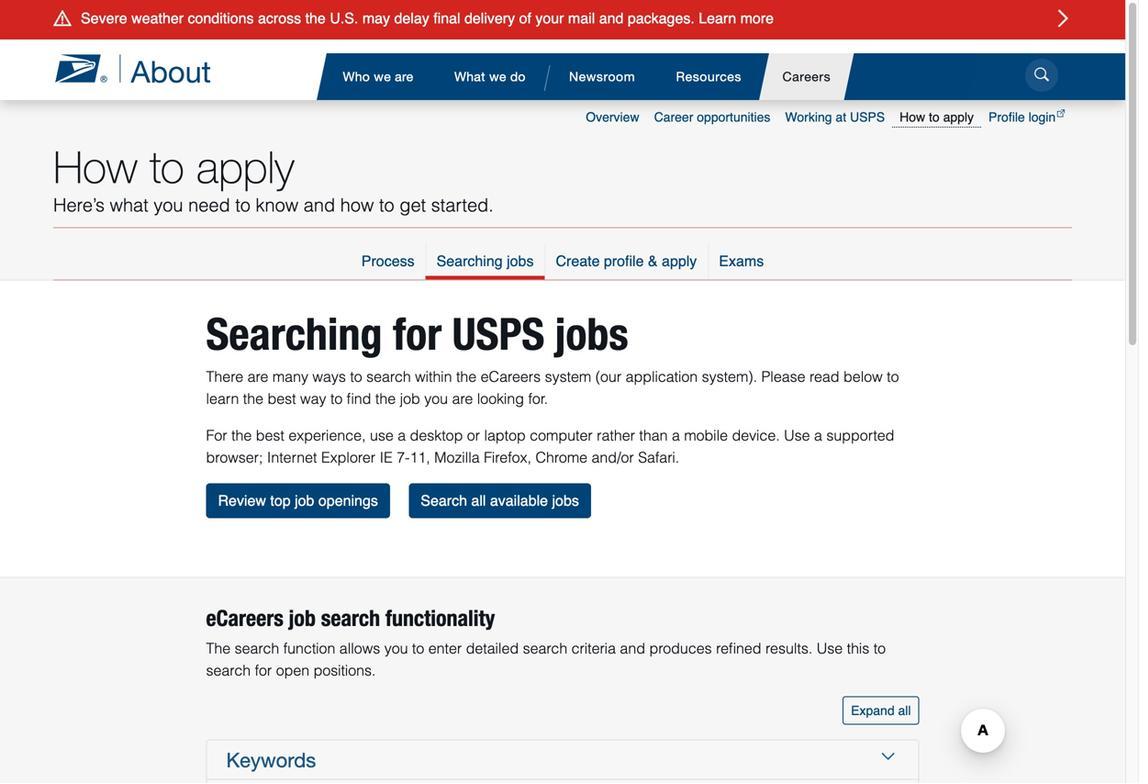 Task type: vqa. For each thing, say whether or not it's contained in the screenshot.
the quarter
no



Task type: locate. For each thing, give the bounding box(es) containing it.
many
[[273, 368, 309, 385]]

0 horizontal spatial we
[[374, 69, 391, 84]]

do
[[510, 69, 526, 84]]

1 horizontal spatial apply
[[662, 253, 697, 270]]

the up browser;
[[231, 427, 252, 444]]

how
[[340, 195, 374, 216]]

may
[[363, 10, 390, 27]]

2 vertical spatial jobs
[[552, 492, 579, 509]]

severe weather conditions across the u.s. may delay final delivery of your mail and packages. learn more
[[81, 10, 774, 27]]

0 horizontal spatial for
[[255, 662, 272, 679]]

all inside "button"
[[899, 704, 911, 718]]

search right the
[[235, 640, 279, 657]]

2 we from the left
[[489, 69, 507, 84]]

2 horizontal spatial a
[[815, 427, 823, 444]]

review top job openings
[[218, 492, 378, 509]]

0 vertical spatial you
[[154, 195, 183, 216]]

2 vertical spatial you
[[384, 640, 408, 657]]

you inside searching for usps jobs there are many ways to search within the ecareers system (our application system). please read below to learn the best way to find the job you are looking for.
[[424, 390, 448, 407]]

1 vertical spatial use
[[817, 640, 843, 657]]

are down "within"
[[452, 390, 473, 407]]

search up allows
[[321, 605, 380, 631]]

apply right &
[[662, 253, 697, 270]]

job inside searching for usps jobs there are many ways to search within the ecareers system (our application system). please read below to learn the best way to find the job you are looking for.
[[400, 390, 420, 407]]

are right who
[[395, 69, 414, 84]]

of
[[519, 10, 532, 27]]

job up function
[[289, 605, 316, 631]]

u.s.
[[330, 10, 358, 27]]

0 horizontal spatial a
[[398, 427, 406, 444]]

job down "within"
[[400, 390, 420, 407]]

working at usps
[[786, 110, 885, 124]]

need
[[188, 195, 230, 216]]

the search function allows you to enter detailed search criteria and produces refined results. use this to search for open positions.
[[206, 640, 886, 679]]

0 horizontal spatial usps
[[452, 308, 545, 360]]

produces
[[650, 640, 712, 657]]

1 vertical spatial job
[[295, 492, 314, 509]]

positions.
[[314, 662, 376, 679]]

all
[[471, 492, 486, 509], [899, 704, 911, 718]]

7-
[[397, 449, 410, 466]]

1 horizontal spatial use
[[817, 640, 843, 657]]

1 horizontal spatial you
[[384, 640, 408, 657]]

1 we from the left
[[374, 69, 391, 84]]

we left do
[[489, 69, 507, 84]]

(our
[[596, 368, 622, 385]]

and left how
[[304, 195, 335, 216]]

usps for at
[[850, 110, 885, 124]]

a right than
[[672, 427, 680, 444]]

searching inside searching for usps jobs there are many ways to search within the ecareers system (our application system). please read below to learn the best way to find the job you are looking for.
[[206, 308, 382, 360]]

a
[[398, 427, 406, 444], [672, 427, 680, 444], [815, 427, 823, 444]]

exams link
[[708, 243, 775, 280]]

jobs for usps
[[555, 308, 629, 360]]

usps
[[850, 110, 885, 124], [452, 308, 545, 360]]

mobile
[[684, 427, 728, 444]]

how for how to apply
[[900, 110, 926, 124]]

detailed
[[466, 640, 519, 657]]

usps right at
[[850, 110, 885, 124]]

resources
[[676, 69, 742, 84]]

searching down started.
[[437, 253, 503, 270]]

use left this
[[817, 640, 843, 657]]

best down many
[[268, 390, 296, 407]]

profile login
[[989, 110, 1056, 124]]

usps up the looking
[[452, 308, 545, 360]]

1 vertical spatial apply
[[196, 140, 295, 192]]

2 vertical spatial job
[[289, 605, 316, 631]]

process link
[[351, 243, 426, 280]]

use right device.
[[784, 427, 810, 444]]

you
[[154, 195, 183, 216], [424, 390, 448, 407], [384, 640, 408, 657]]

1 horizontal spatial for
[[393, 308, 442, 360]]

0 horizontal spatial all
[[471, 492, 486, 509]]

1 horizontal spatial how
[[900, 110, 926, 124]]

how to apply here's what you need to know and how to get started.
[[53, 140, 494, 216]]

apply up know
[[196, 140, 295, 192]]

we for what
[[489, 69, 507, 84]]

use
[[784, 427, 810, 444], [817, 640, 843, 657]]

1 horizontal spatial we
[[489, 69, 507, 84]]

create
[[556, 253, 600, 270]]

use
[[370, 427, 394, 444]]

a left supported
[[815, 427, 823, 444]]

search up find
[[366, 368, 411, 385]]

started.
[[431, 195, 494, 216]]

exams
[[719, 253, 764, 270]]

0 horizontal spatial searching
[[206, 308, 382, 360]]

expand
[[851, 704, 895, 718]]

overview link
[[579, 100, 647, 127]]

review top job openings link
[[206, 483, 390, 518]]

0 vertical spatial apply
[[944, 110, 974, 124]]

allows
[[340, 640, 380, 657]]

0 vertical spatial usps
[[850, 110, 885, 124]]

results.
[[766, 640, 813, 657]]

system).
[[702, 368, 758, 385]]

apply inside 'how to apply' link
[[944, 110, 974, 124]]

and right criteria
[[620, 640, 646, 657]]

the
[[305, 10, 326, 27], [456, 368, 477, 385], [243, 390, 264, 407], [375, 390, 396, 407], [231, 427, 252, 444]]

job right top
[[295, 492, 314, 509]]

available
[[490, 492, 548, 509]]

expand all button
[[843, 697, 920, 725]]

resources link
[[653, 53, 765, 100]]

weather
[[131, 10, 184, 27]]

usps for for
[[452, 308, 545, 360]]

ecareers up the
[[206, 605, 284, 631]]

1 vertical spatial are
[[248, 368, 269, 385]]

you right allows
[[384, 640, 408, 657]]

best up the internet
[[256, 427, 285, 444]]

across
[[258, 10, 301, 27]]

for up "within"
[[393, 308, 442, 360]]

delivery
[[465, 10, 515, 27]]

1 vertical spatial jobs
[[555, 308, 629, 360]]

all for search
[[471, 492, 486, 509]]

1 vertical spatial and
[[304, 195, 335, 216]]

to inside 'how to apply' link
[[929, 110, 940, 124]]

searching up many
[[206, 308, 382, 360]]

1 horizontal spatial usps
[[850, 110, 885, 124]]

for.
[[528, 390, 548, 407]]

a right use at the left bottom of the page
[[398, 427, 406, 444]]

rather
[[597, 427, 635, 444]]

jobs down the chrome
[[552, 492, 579, 509]]

0 vertical spatial are
[[395, 69, 414, 84]]

0 horizontal spatial ecareers
[[206, 605, 284, 631]]

ways
[[313, 368, 346, 385]]

and right mail
[[599, 10, 624, 27]]

2 horizontal spatial apply
[[944, 110, 974, 124]]

0 horizontal spatial you
[[154, 195, 183, 216]]

2 vertical spatial and
[[620, 640, 646, 657]]

you inside the search function allows you to enter detailed search criteria and produces refined results. use this to search for open positions.
[[384, 640, 408, 657]]

all right expand
[[899, 704, 911, 718]]

0 vertical spatial for
[[393, 308, 442, 360]]

1 vertical spatial usps
[[452, 308, 545, 360]]

usps about website nameplate image
[[53, 53, 210, 84]]

job inside review top job openings link
[[295, 492, 314, 509]]

1 horizontal spatial searching
[[437, 253, 503, 270]]

1 vertical spatial you
[[424, 390, 448, 407]]

2 vertical spatial are
[[452, 390, 473, 407]]

the left u.s.
[[305, 10, 326, 27]]

apply left 'profile'
[[944, 110, 974, 124]]

way
[[300, 390, 326, 407]]

ecareers
[[481, 368, 541, 385], [206, 605, 284, 631]]

ecareers up the looking
[[481, 368, 541, 385]]

0 vertical spatial job
[[400, 390, 420, 407]]

to
[[929, 110, 940, 124], [150, 140, 184, 192], [235, 195, 251, 216], [379, 195, 395, 216], [350, 368, 362, 385], [887, 368, 899, 385], [331, 390, 343, 407], [412, 640, 425, 657], [874, 640, 886, 657]]

1 vertical spatial for
[[255, 662, 272, 679]]

you right what
[[154, 195, 183, 216]]

all right search at the bottom
[[471, 492, 486, 509]]

1 horizontal spatial ecareers
[[481, 368, 541, 385]]

or
[[467, 427, 480, 444]]

for left open
[[255, 662, 272, 679]]

0 horizontal spatial apply
[[196, 140, 295, 192]]

0 vertical spatial searching
[[437, 253, 503, 270]]

best
[[268, 390, 296, 407], [256, 427, 285, 444]]

1 vertical spatial how
[[53, 140, 138, 192]]

the inside 'for the best experience, use a desktop or laptop computer rather than a mobile device. use a supported browser; internet explorer ie 7-11, mozilla firefox, chrome and/or safari.'
[[231, 427, 252, 444]]

create profile & apply link
[[545, 243, 708, 280]]

how inside the 'how to apply here's what you need to know and how to get started.'
[[53, 140, 138, 192]]

1 vertical spatial all
[[899, 704, 911, 718]]

apply inside the 'how to apply here's what you need to know and how to get started.'
[[196, 140, 295, 192]]

delay
[[394, 10, 430, 27]]

usps inside searching for usps jobs there are many ways to search within the ecareers system (our application system). please read below to learn the best way to find the job you are looking for.
[[452, 308, 545, 360]]

searching for jobs
[[437, 253, 503, 270]]

search
[[366, 368, 411, 385], [321, 605, 380, 631], [235, 640, 279, 657], [523, 640, 568, 657], [206, 662, 251, 679]]

device.
[[732, 427, 780, 444]]

what we do link
[[431, 53, 549, 100]]

jobs up (our
[[555, 308, 629, 360]]

we right who
[[374, 69, 391, 84]]

keywords
[[226, 749, 316, 772]]

jobs inside searching for usps jobs there are many ways to search within the ecareers system (our application system). please read below to learn the best way to find the job you are looking for.
[[555, 308, 629, 360]]

create profile & apply
[[556, 253, 697, 270]]

working
[[786, 110, 832, 124]]

keywords button
[[225, 741, 900, 779]]

1 horizontal spatial all
[[899, 704, 911, 718]]

2 horizontal spatial you
[[424, 390, 448, 407]]

careers
[[783, 69, 831, 84]]

0 horizontal spatial how
[[53, 140, 138, 192]]

0 vertical spatial use
[[784, 427, 810, 444]]

0 vertical spatial all
[[471, 492, 486, 509]]

0 horizontal spatial use
[[784, 427, 810, 444]]

0 vertical spatial best
[[268, 390, 296, 407]]

are left many
[[248, 368, 269, 385]]

you down "within"
[[424, 390, 448, 407]]

2 vertical spatial apply
[[662, 253, 697, 270]]

1 vertical spatial searching
[[206, 308, 382, 360]]

and/or
[[592, 449, 634, 466]]

for inside the search function allows you to enter detailed search criteria and produces refined results. use this to search for open positions.
[[255, 662, 272, 679]]

apply
[[944, 110, 974, 124], [196, 140, 295, 192], [662, 253, 697, 270]]

final
[[434, 10, 461, 27]]

what we do
[[455, 69, 526, 84]]

review
[[218, 492, 266, 509]]

0 vertical spatial how
[[900, 110, 926, 124]]

how right at
[[900, 110, 926, 124]]

jobs left create at top
[[507, 253, 534, 270]]

career
[[654, 110, 694, 124]]

1 horizontal spatial a
[[672, 427, 680, 444]]

are
[[395, 69, 414, 84], [248, 368, 269, 385], [452, 390, 473, 407]]

job
[[400, 390, 420, 407], [295, 492, 314, 509], [289, 605, 316, 631]]

0 vertical spatial ecareers
[[481, 368, 541, 385]]

how up here's
[[53, 140, 138, 192]]

1 vertical spatial best
[[256, 427, 285, 444]]

searching for for
[[206, 308, 382, 360]]

searching
[[437, 253, 503, 270], [206, 308, 382, 360]]



Task type: describe. For each thing, give the bounding box(es) containing it.
packages.
[[628, 10, 695, 27]]

1 vertical spatial ecareers
[[206, 605, 284, 631]]

search
[[421, 492, 467, 509]]

read
[[810, 368, 840, 385]]

severe weather conditions across the u.s. may delay final delivery of your mail and packages. learn more link
[[81, 4, 1055, 33]]

11,
[[410, 449, 430, 466]]

expand all
[[851, 704, 911, 718]]

your
[[536, 10, 564, 27]]

here's
[[53, 195, 105, 216]]

open
[[276, 662, 310, 679]]

profile login link
[[982, 100, 1073, 127]]

enter
[[429, 640, 462, 657]]

the inside severe weather conditions across the u.s. may delay final delivery of your mail and packages. learn more link
[[305, 10, 326, 27]]

mail
[[568, 10, 595, 27]]

firefox,
[[484, 449, 532, 466]]

ecareers inside searching for usps jobs there are many ways to search within the ecareers system (our application system). please read below to learn the best way to find the job you are looking for.
[[481, 368, 541, 385]]

working at usps link
[[778, 100, 893, 127]]

searching for usps jobs there are many ways to search within the ecareers system (our application system). please read below to learn the best way to find the job you are looking for.
[[206, 308, 899, 407]]

careers link
[[760, 53, 855, 100]]

1 horizontal spatial are
[[395, 69, 414, 84]]

for inside searching for usps jobs there are many ways to search within the ecareers system (our application system). please read below to learn the best way to find the job you are looking for.
[[393, 308, 442, 360]]

best inside 'for the best experience, use a desktop or laptop computer rather than a mobile device. use a supported browser; internet explorer ie 7-11, mozilla firefox, chrome and/or safari.'
[[256, 427, 285, 444]]

explorer
[[321, 449, 376, 466]]

search all available jobs
[[421, 492, 579, 509]]

computer
[[530, 427, 593, 444]]

you inside the 'how to apply here's what you need to know and how to get started.'
[[154, 195, 183, 216]]

use inside the search function allows you to enter detailed search criteria and produces refined results. use this to search for open positions.
[[817, 640, 843, 657]]

find
[[347, 390, 371, 407]]

profile
[[989, 110, 1025, 124]]

system
[[545, 368, 592, 385]]

ecareers job search functionality
[[206, 605, 495, 631]]

newsroom link
[[546, 53, 659, 100]]

searching jobs
[[437, 253, 534, 270]]

search inside searching for usps jobs there are many ways to search within the ecareers system (our application system). please read below to learn the best way to find the job you are looking for.
[[366, 368, 411, 385]]

and inside the 'how to apply here's what you need to know and how to get started.'
[[304, 195, 335, 216]]

0 vertical spatial and
[[599, 10, 624, 27]]

criteria
[[572, 640, 616, 657]]

overview
[[586, 110, 640, 124]]

all for expand
[[899, 704, 911, 718]]

toggle search form image
[[1035, 67, 1050, 84]]

newsroom
[[569, 69, 635, 84]]

learn
[[699, 10, 737, 27]]

conditions
[[188, 10, 254, 27]]

career opportunities link
[[647, 100, 778, 127]]

opportunities
[[697, 110, 771, 124]]

who
[[343, 69, 370, 84]]

more
[[741, 10, 774, 27]]

mozilla
[[435, 449, 480, 466]]

login
[[1029, 110, 1056, 124]]

within
[[415, 368, 452, 385]]

search down the
[[206, 662, 251, 679]]

function
[[283, 640, 335, 657]]

what
[[455, 69, 486, 84]]

for the best experience, use a desktop or laptop computer rather than a mobile device. use a supported browser; internet explorer ie 7-11, mozilla firefox, chrome and/or safari.
[[206, 427, 895, 466]]

career opportunities
[[654, 110, 771, 124]]

profile
[[604, 253, 644, 270]]

we for who
[[374, 69, 391, 84]]

looking
[[477, 390, 524, 407]]

apply for how to apply here's what you need to know and how to get started.
[[196, 140, 295, 192]]

application
[[626, 368, 698, 385]]

2 a from the left
[[672, 427, 680, 444]]

the right "within"
[[456, 368, 477, 385]]

how to apply
[[900, 110, 974, 124]]

who we are
[[343, 69, 414, 84]]

know
[[256, 195, 299, 216]]

0 vertical spatial jobs
[[507, 253, 534, 270]]

please
[[762, 368, 806, 385]]

top
[[270, 492, 291, 509]]

how for how to apply here's what you need to know and how to get started.
[[53, 140, 138, 192]]

the right find
[[375, 390, 396, 407]]

there
[[206, 368, 243, 385]]

openings
[[319, 492, 378, 509]]

what
[[110, 195, 149, 216]]

apply for how to apply
[[944, 110, 974, 124]]

chrome
[[536, 449, 588, 466]]

at
[[836, 110, 847, 124]]

the right the learn
[[243, 390, 264, 407]]

best inside searching for usps jobs there are many ways to search within the ecareers system (our application system). please read below to learn the best way to find the job you are looking for.
[[268, 390, 296, 407]]

&
[[648, 253, 658, 270]]

2 horizontal spatial are
[[452, 390, 473, 407]]

use inside 'for the best experience, use a desktop or laptop computer rather than a mobile device. use a supported browser; internet explorer ie 7-11, mozilla firefox, chrome and/or safari.'
[[784, 427, 810, 444]]

experience,
[[289, 427, 366, 444]]

than
[[639, 427, 668, 444]]

1 a from the left
[[398, 427, 406, 444]]

how to apply link
[[893, 100, 982, 127]]

searching jobs link
[[426, 243, 545, 280]]

and inside the search function allows you to enter detailed search criteria and produces refined results. use this to search for open positions.
[[620, 640, 646, 657]]

safari.
[[638, 449, 680, 466]]

functionality
[[386, 605, 495, 631]]

3 a from the left
[[815, 427, 823, 444]]

internet
[[267, 449, 317, 466]]

supported
[[827, 427, 895, 444]]

0 horizontal spatial are
[[248, 368, 269, 385]]

search left criteria
[[523, 640, 568, 657]]

search all available jobs link
[[409, 483, 591, 518]]

apply inside create profile & apply link
[[662, 253, 697, 270]]

jobs for available
[[552, 492, 579, 509]]



